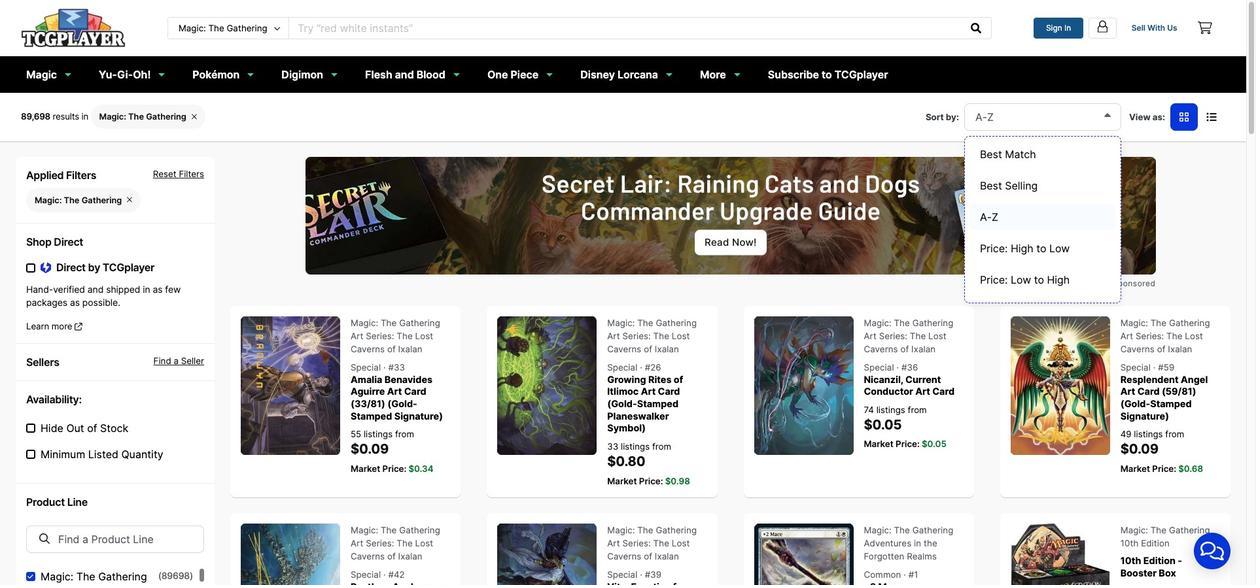 Task type: describe. For each thing, give the bounding box(es) containing it.
1 horizontal spatial and
[[395, 68, 414, 81]]

user icon image
[[1096, 20, 1110, 33]]

sort
[[926, 112, 945, 122]]

price: for 55 listings from $0.09 market price: $0.34
[[383, 464, 407, 475]]

magic: down applied
[[35, 195, 62, 205]]

stamped for $0.80
[[637, 399, 679, 410]]

arrow up right from square image
[[75, 322, 82, 331]]

itlimoc
[[608, 386, 639, 398]]

art up the amalia
[[351, 331, 364, 341]]

tcgplayer for direct by tcgplayer
[[103, 261, 155, 274]]

1 vertical spatial edition
[[1144, 556, 1176, 567]]

sign
[[1047, 23, 1063, 33]]

magic: up nicanzil,
[[865, 318, 892, 328]]

and inside hand-verified and shipped in as few packages as possible.
[[88, 284, 104, 295]]

49 listings from $0.09 market price: $0.68
[[1121, 430, 1204, 475]]

89,698
[[21, 111, 50, 122]]

of right out
[[87, 422, 97, 436]]

1 horizontal spatial high
[[1048, 273, 1071, 286]]

magic: down sponsored
[[1121, 318, 1149, 328]]

price: up price: low to high
[[981, 242, 1009, 255]]

caverns up special · #39 in the bottom of the page
[[608, 552, 642, 562]]

caverns up special · #42
[[351, 552, 385, 562]]

magic: the gathering for the left xmark icon
[[35, 195, 122, 205]]

direct by tcgplayer image
[[41, 262, 51, 274]]

0 vertical spatial xmark image
[[192, 112, 197, 121]]

adventures
[[865, 539, 912, 549]]

1 vertical spatial direct
[[56, 261, 86, 274]]

(59/81)
[[1163, 386, 1197, 398]]

special for 74 listings from $0.05 market price: $0.05
[[865, 362, 895, 373]]

Magic: The Gathering checkbox
[[26, 573, 35, 582]]

(gold- for $0.80
[[608, 399, 638, 410]]

ixalan for 33 listings from $0.80 market price: $0.98
[[655, 344, 680, 355]]

tcgplayer.com image
[[21, 8, 126, 48]]

magic: up special · #42
[[351, 526, 379, 536]]

2 10th from the top
[[1121, 556, 1142, 567]]

caret down image
[[1105, 110, 1112, 121]]

line
[[67, 496, 88, 509]]

#36
[[902, 362, 919, 373]]

magic: inside the magic: the gathering 10th edition 10th edition - booster box
[[1121, 526, 1149, 536]]

#1
[[909, 570, 919, 581]]

· for special · #39
[[640, 570, 643, 581]]

sponsored
[[1113, 279, 1157, 288]]

of up '#59'
[[1158, 344, 1166, 355]]

special for 49 listings from $0.09 market price: $0.68
[[1121, 362, 1152, 373]]

forgotten
[[865, 552, 905, 562]]

stamped for $0.09
[[351, 411, 392, 422]]

amalia
[[351, 374, 383, 385]]

conductor
[[865, 386, 914, 398]]

seller
[[181, 356, 204, 367]]

minimum
[[41, 449, 85, 462]]

one
[[488, 68, 508, 81]]

of inside special · #26 growing rites of itlimoc art card (gold-stamped planeswalker symbol)
[[674, 374, 684, 385]]

packages
[[26, 297, 67, 309]]

best match
[[981, 148, 1037, 161]]

(gold- inside special · #59 resplendent angel art card (59/81) (gold-stamped signature)
[[1121, 399, 1151, 410]]

33 listings from $0.80 market price: $0.98
[[608, 442, 691, 487]]

of up #33
[[387, 344, 396, 355]]

74 listings from $0.05 market price: $0.05
[[865, 405, 947, 450]]

tcgplayer for subscribe to tcgplayer
[[835, 68, 889, 81]]

magic: up growing
[[608, 318, 635, 328]]

gathering up #42
[[399, 526, 441, 536]]

sellers
[[26, 356, 59, 369]]

$0.09 for 49 listings from $0.09 market price: $0.68
[[1121, 442, 1159, 458]]

· for special · #36 nicanzil, current conductor art card
[[897, 362, 900, 373]]

restless anchorage art card (gold-stamped signature) image
[[241, 524, 340, 586]]

art up special · #39 in the bottom of the page
[[608, 539, 620, 549]]

pokémon
[[193, 68, 240, 81]]

from for 33 listings from $0.80 market price: $0.98
[[653, 442, 672, 453]]

a-z inside field
[[976, 110, 995, 123]]

lost for 55 listings from $0.09 market price: $0.34
[[415, 331, 433, 341]]

#39
[[645, 570, 662, 581]]

sell with us
[[1132, 23, 1178, 33]]

lost for 33 listings from $0.80 market price: $0.98
[[672, 331, 690, 341]]

art up "resplendent"
[[1121, 331, 1134, 341]]

applied filters
[[26, 169, 96, 182]]

gathering up #33
[[399, 318, 441, 328]]

card inside special · #36 nicanzil, current conductor art card
[[933, 386, 955, 398]]

oh!
[[133, 68, 151, 81]]

filters for applied filters
[[66, 169, 96, 182]]

33
[[608, 442, 619, 453]]

ixalan for 55 listings from $0.09 market price: $0.34
[[398, 344, 423, 355]]

· for special · #26 growing rites of itlimoc art card (gold-stamped planeswalker symbol)
[[640, 362, 643, 373]]

magic: the gathering art series: the lost caverns of ixalan up #42
[[351, 526, 441, 562]]

symbol)
[[608, 423, 646, 434]]

hide
[[41, 422, 63, 436]]

yu-gi-oh!
[[99, 68, 151, 81]]

more
[[701, 68, 727, 81]]

piece
[[511, 68, 539, 81]]

card inside special · #33 amalia benavides aguirre art card (33/81) (gold- stamped signature)
[[404, 386, 427, 398]]

filters for reset filters
[[179, 169, 204, 179]]

best for best match
[[981, 148, 1003, 161]]

special for 55 listings from $0.09 market price: $0.34
[[351, 362, 381, 373]]

gathering up '#59'
[[1170, 318, 1211, 328]]

best for best selling
[[981, 179, 1003, 192]]

89,698 results
[[21, 111, 81, 122]]

in for hand-
[[143, 284, 150, 295]]

to for price: low to high
[[1035, 273, 1045, 286]]

learn
[[26, 322, 49, 332]]

magic: the gathering art series: the lost caverns of ixalan up #39
[[608, 526, 697, 562]]

art inside special · #59 resplendent angel art card (59/81) (gold-stamped signature)
[[1121, 386, 1136, 398]]

growing rites of itlimoc art card (gold-stamped planeswalker symbol) image
[[498, 317, 597, 455]]

sign in
[[1047, 23, 1072, 33]]

49
[[1121, 430, 1132, 440]]

of up #39
[[644, 552, 653, 562]]

list box containing best match
[[965, 136, 1122, 304]]

common
[[865, 570, 902, 581]]

subscribe to tcgplayer
[[768, 68, 889, 81]]

#59
[[1159, 362, 1175, 373]]

$0.68
[[1179, 464, 1204, 475]]

a-z inside list box
[[981, 211, 999, 224]]

more
[[52, 322, 72, 332]]

direct by tcgplayer
[[56, 261, 155, 274]]

special for 33 listings from $0.80 market price: $0.98
[[608, 362, 638, 373]]

sort by:
[[926, 112, 960, 122]]

growing
[[608, 374, 647, 385]]

$0.09 for 55 listings from $0.09 market price: $0.34
[[351, 442, 389, 458]]

card inside special · #26 growing rites of itlimoc art card (gold-stamped planeswalker symbol)
[[658, 386, 681, 398]]

special · #33 amalia benavides aguirre art card (33/81) (gold- stamped signature)
[[351, 362, 443, 422]]

submit your search image
[[972, 23, 982, 33]]

ixalan for 49 listings from $0.09 market price: $0.68
[[1169, 344, 1193, 355]]

0 horizontal spatial xmark image
[[127, 196, 132, 204]]

rites
[[649, 374, 672, 385]]

magic: inside magic: the gathering adventures in the forgotten realms
[[865, 526, 892, 536]]

signature) inside special · #33 amalia benavides aguirre art card (33/81) (gold- stamped signature)
[[395, 411, 443, 422]]

from for 74 listings from $0.05 market price: $0.05
[[908, 405, 927, 416]]

+2 mace image
[[755, 524, 854, 586]]

flesh
[[365, 68, 393, 81]]

Hide Out of Stock checkbox
[[26, 424, 35, 434]]

listings for 55 listings from $0.09 market price: $0.34
[[364, 430, 393, 440]]

amalia benavides aguirre art card (33/81) (gold-stamped signature) image
[[241, 317, 340, 455]]

#42
[[389, 570, 405, 581]]

sell
[[1132, 23, 1146, 33]]

-
[[1179, 556, 1183, 567]]

a grid of results image
[[1180, 112, 1190, 122]]

gathering down applied filters
[[82, 195, 122, 205]]

price: for 33 listings from $0.80 market price: $0.98
[[640, 476, 664, 487]]

1 horizontal spatial $0.05
[[922, 440, 947, 450]]

the inside the magic: the gathering 10th edition 10th edition - booster box
[[1151, 526, 1167, 536]]

lorcana
[[618, 68, 659, 81]]

special · #59 resplendent angel art card (59/81) (gold-stamped signature)
[[1121, 362, 1209, 422]]

realms
[[907, 552, 938, 562]]

price: for 49 listings from $0.09 market price: $0.68
[[1153, 464, 1177, 475]]

special · #36 nicanzil, current conductor art card
[[865, 362, 955, 398]]

74
[[865, 405, 875, 416]]

view
[[1130, 112, 1151, 122]]

listings for 49 listings from $0.09 market price: $0.68
[[1135, 430, 1164, 440]]

shop
[[26, 236, 52, 249]]

stock
[[100, 422, 128, 436]]

magnifying glass image
[[39, 534, 50, 545]]

hand-
[[26, 284, 53, 295]]

to for price: high to low
[[1037, 242, 1047, 255]]

89698
[[162, 571, 190, 582]]

series: for 33 listings from $0.80 market price: $0.98
[[623, 331, 651, 341]]

magic: the gathering adventures in the forgotten realms
[[865, 526, 954, 562]]

special left #39
[[608, 570, 638, 581]]

magic: the gathering art series: the lost caverns of ixalan for 33 listings from $0.80 market price: $0.98
[[608, 318, 697, 355]]

market for 55 listings from $0.09 market price: $0.34
[[351, 464, 381, 475]]

in for magic:
[[915, 539, 922, 549]]

gathering down the 'product line' 'field'
[[98, 571, 147, 584]]

applied
[[26, 169, 64, 182]]

art up special · #42
[[351, 539, 364, 549]]

sign in link
[[1035, 18, 1084, 38]]

gathering up #36
[[913, 318, 954, 328]]

art inside special · #33 amalia benavides aguirre art card (33/81) (gold- stamped signature)
[[387, 386, 402, 398]]

find
[[154, 356, 171, 367]]

card inside special · #59 resplendent angel art card (59/81) (gold-stamped signature)
[[1138, 386, 1160, 398]]

learn more
[[26, 322, 75, 332]]

55
[[351, 430, 362, 440]]

yu-
[[99, 68, 117, 81]]

0 vertical spatial edition
[[1142, 539, 1170, 549]]

price: high to low
[[981, 242, 1071, 255]]

$0.34
[[409, 464, 434, 475]]

signature) inside special · #59 resplendent angel art card (59/81) (gold-stamped signature)
[[1121, 411, 1170, 422]]

with
[[1148, 23, 1166, 33]]

Direct by TCGplayer checkbox
[[26, 264, 35, 273]]

0 vertical spatial in
[[81, 111, 91, 122]]

check image
[[27, 574, 33, 581]]

nicanzil,
[[865, 374, 904, 385]]

series: for 49 listings from $0.09 market price: $0.68
[[1137, 331, 1165, 341]]

special left #42
[[351, 570, 381, 581]]

55 listings from $0.09 market price: $0.34
[[351, 430, 434, 475]]

few
[[165, 284, 181, 295]]

find a seller
[[154, 356, 204, 367]]



Task type: locate. For each thing, give the bounding box(es) containing it.
to
[[822, 68, 833, 81], [1037, 242, 1047, 255], [1035, 273, 1045, 286]]

1 vertical spatial best
[[981, 179, 1003, 192]]

1 10th from the top
[[1121, 539, 1139, 549]]

magic: the gathering art series: the lost caverns of ixalan up #33
[[351, 318, 441, 355]]

in right results
[[81, 111, 91, 122]]

caverns for 55 listings from $0.09 market price: $0.34
[[351, 344, 385, 355]]

direct
[[54, 236, 83, 249], [56, 261, 86, 274]]

1 vertical spatial low
[[1011, 273, 1032, 286]]

ixalan up #26
[[655, 344, 680, 355]]

of up #26
[[644, 344, 653, 355]]

$0.05
[[865, 417, 902, 433], [922, 440, 947, 450]]

(gold- inside special · #33 amalia benavides aguirre art card (33/81) (gold- stamped signature)
[[388, 399, 418, 410]]

view as:
[[1130, 112, 1166, 122]]

verified
[[53, 284, 85, 295]]

1 vertical spatial as
[[70, 297, 80, 309]]

from inside the 49 listings from $0.09 market price: $0.68
[[1166, 430, 1185, 440]]

listings right 49
[[1135, 430, 1164, 440]]

reset filters button
[[153, 167, 204, 183]]

sponsored link
[[305, 157, 1157, 290]]

price: left $0.34 at the left bottom of page
[[383, 464, 407, 475]]

· for special · #33 amalia benavides aguirre art card (33/81) (gold- stamped signature)
[[384, 362, 386, 373]]

price: down price: high to low
[[981, 273, 1009, 286]]

of
[[387, 344, 396, 355], [644, 344, 653, 355], [901, 344, 910, 355], [1158, 344, 1166, 355], [674, 374, 684, 385], [87, 422, 97, 436], [387, 552, 396, 562], [644, 552, 653, 562]]

0 vertical spatial and
[[395, 68, 414, 81]]

best left 'selling'
[[981, 179, 1003, 192]]

z right by:
[[988, 110, 995, 123]]

market for 49 listings from $0.09 market price: $0.68
[[1121, 464, 1151, 475]]

z inside field
[[988, 110, 995, 123]]

minimum listed quantity
[[41, 449, 163, 462]]

from up $0.98
[[653, 442, 672, 453]]

0 vertical spatial z
[[988, 110, 995, 123]]

series: up '#59'
[[1137, 331, 1165, 341]]

from for 55 listings from $0.09 market price: $0.34
[[395, 430, 414, 440]]

(gold- inside special · #26 growing rites of itlimoc art card (gold-stamped planeswalker symbol)
[[608, 399, 638, 410]]

1 horizontal spatial stamped
[[637, 399, 679, 410]]

1 (gold- from the left
[[388, 399, 418, 410]]

magic: up booster
[[1121, 526, 1149, 536]]

gathering inside magic: the gathering adventures in the forgotten realms
[[913, 526, 954, 536]]

from inside 55 listings from $0.09 market price: $0.34
[[395, 430, 414, 440]]

quantity
[[121, 449, 163, 462]]

Minimum Listed Quantity checkbox
[[26, 451, 35, 460]]

magic: up special · #39 in the bottom of the page
[[608, 526, 635, 536]]

0 horizontal spatial and
[[88, 284, 104, 295]]

(gold-
[[388, 399, 418, 410], [608, 399, 638, 410], [1121, 399, 1151, 410]]

high down price: high to low
[[1048, 273, 1071, 286]]

gathering up - at the bottom right
[[1170, 526, 1211, 536]]

by
[[88, 261, 100, 274]]

in inside magic: the gathering adventures in the forgotten realms
[[915, 539, 922, 549]]

market inside the 49 listings from $0.09 market price: $0.68
[[1121, 464, 1151, 475]]

list box
[[965, 136, 1122, 304]]

1 card from the left
[[404, 386, 427, 398]]

high up price: low to high
[[1011, 242, 1034, 255]]

price: inside 74 listings from $0.05 market price: $0.05
[[896, 440, 920, 450]]

market inside 74 listings from $0.05 market price: $0.05
[[865, 440, 894, 450]]

from inside 33 listings from $0.80 market price: $0.98
[[653, 442, 672, 453]]

0 vertical spatial best
[[981, 148, 1003, 161]]

market inside 33 listings from $0.80 market price: $0.98
[[608, 476, 637, 487]]

from up $0.34 at the left bottom of page
[[395, 430, 414, 440]]

planeswalker
[[608, 411, 669, 422]]

z down the best selling
[[993, 211, 999, 224]]

disney
[[581, 68, 615, 81]]

1 vertical spatial magic: the gathering
[[35, 195, 122, 205]]

angel
[[1182, 374, 1209, 385]]

1 vertical spatial in
[[143, 284, 150, 295]]

listings up $0.80
[[621, 442, 650, 453]]

0 vertical spatial direct
[[54, 236, 83, 249]]

0 horizontal spatial $0.05
[[865, 417, 902, 433]]

and right flesh
[[395, 68, 414, 81]]

series: up #36
[[880, 331, 908, 341]]

a-z right by:
[[976, 110, 995, 123]]

filters right reset
[[179, 169, 204, 179]]

price: inside 33 listings from $0.80 market price: $0.98
[[640, 476, 664, 487]]

series: up special · #39 in the bottom of the page
[[623, 539, 651, 549]]

caverns up the amalia
[[351, 344, 385, 355]]

special inside special · #36 nicanzil, current conductor art card
[[865, 362, 895, 373]]

· inside special · #59 resplendent angel art card (59/81) (gold-stamped signature)
[[1154, 362, 1156, 373]]

2 vertical spatial to
[[1035, 273, 1045, 286]]

· inside special · #36 nicanzil, current conductor art card
[[897, 362, 900, 373]]

1 vertical spatial magic: the gathering button
[[26, 188, 141, 213]]

art
[[351, 331, 364, 341], [608, 331, 620, 341], [865, 331, 877, 341], [1121, 331, 1134, 341], [387, 386, 402, 398], [641, 386, 656, 398], [916, 386, 931, 398], [1121, 386, 1136, 398], [351, 539, 364, 549], [608, 539, 620, 549]]

magic: the gathering art series: the lost caverns of ixalan for 55 listings from $0.09 market price: $0.34
[[351, 318, 441, 355]]

· inside special · #26 growing rites of itlimoc art card (gold-stamped planeswalker symbol)
[[640, 362, 643, 373]]

1 filters from the left
[[66, 169, 96, 182]]

price: inside the 49 listings from $0.09 market price: $0.68
[[1153, 464, 1177, 475]]

2 best from the top
[[981, 179, 1003, 192]]

lost for 49 listings from $0.09 market price: $0.68
[[1186, 331, 1204, 341]]

a-z down the best selling
[[981, 211, 999, 224]]

special inside special · #26 growing rites of itlimoc art card (gold-stamped planeswalker symbol)
[[608, 362, 638, 373]]

0 horizontal spatial $0.09
[[351, 442, 389, 458]]

the
[[924, 539, 938, 549]]

magic: the gathering for the top xmark icon
[[99, 112, 186, 122]]

disney lorcana
[[581, 68, 659, 81]]

filters
[[66, 169, 96, 182], [179, 169, 204, 179]]

ixalan
[[398, 344, 423, 355], [655, 344, 680, 355], [912, 344, 936, 355], [1169, 344, 1193, 355], [398, 552, 423, 562], [655, 552, 680, 562]]

listings inside the 49 listings from $0.09 market price: $0.68
[[1135, 430, 1164, 440]]

stamped inside special · #33 amalia benavides aguirre art card (33/81) (gold- stamped signature)
[[351, 411, 392, 422]]

gathering up #26
[[656, 318, 697, 328]]

stamped inside special · #26 growing rites of itlimoc art card (gold-stamped planeswalker symbol)
[[637, 399, 679, 410]]

series: for 55 listings from $0.09 market price: $0.34
[[366, 331, 394, 341]]

magic: the gathering down oh!
[[99, 112, 186, 122]]

· for special · #42
[[384, 570, 386, 581]]

market for 33 listings from $0.80 market price: $0.98
[[608, 476, 637, 487]]

series: up special · #42
[[366, 539, 394, 549]]

0 horizontal spatial as
[[70, 297, 80, 309]]

low
[[1050, 242, 1071, 255], [1011, 273, 1032, 286]]

one piece
[[488, 68, 539, 81]]

2 vertical spatial in
[[915, 539, 922, 549]]

series: up #26
[[623, 331, 651, 341]]

1 horizontal spatial (gold-
[[608, 399, 638, 410]]

gathering inside the magic: the gathering 10th edition 10th edition - booster box
[[1170, 526, 1211, 536]]

0 vertical spatial low
[[1050, 242, 1071, 255]]

resplendent
[[1121, 374, 1180, 385]]

special up nicanzil,
[[865, 362, 895, 373]]

0 horizontal spatial (gold-
[[388, 399, 418, 410]]

0 horizontal spatial stamped
[[351, 411, 392, 422]]

2 signature) from the left
[[1121, 411, 1170, 422]]

in inside hand-verified and shipped in as few packages as possible.
[[143, 284, 150, 295]]

$0.09
[[351, 442, 389, 458], [1121, 442, 1159, 458]]

0 vertical spatial magic: the gathering
[[99, 112, 186, 122]]

from up $0.68
[[1166, 430, 1185, 440]]

market down $0.80
[[608, 476, 637, 487]]

0 horizontal spatial signature)
[[395, 411, 443, 422]]

1 horizontal spatial filters
[[179, 169, 204, 179]]

special inside special · #33 amalia benavides aguirre art card (33/81) (gold- stamped signature)
[[351, 362, 381, 373]]

from down current
[[908, 405, 927, 416]]

caverns up nicanzil,
[[865, 344, 899, 355]]

card down "resplendent"
[[1138, 386, 1160, 398]]

lost for 74 listings from $0.05 market price: $0.05
[[929, 331, 947, 341]]

in
[[81, 111, 91, 122], [143, 284, 150, 295], [915, 539, 922, 549]]

· inside special · #33 amalia benavides aguirre art card (33/81) (gold- stamped signature)
[[384, 362, 386, 373]]

· left #42
[[384, 570, 386, 581]]

3 (gold- from the left
[[1121, 399, 1151, 410]]

card down current
[[933, 386, 955, 398]]

1 $0.09 from the left
[[351, 442, 389, 458]]

from inside 74 listings from $0.05 market price: $0.05
[[908, 405, 927, 416]]

magic:
[[99, 112, 126, 122], [35, 195, 62, 205], [351, 318, 379, 328], [608, 318, 635, 328], [865, 318, 892, 328], [1121, 318, 1149, 328], [351, 526, 379, 536], [608, 526, 635, 536], [865, 526, 892, 536], [1121, 526, 1149, 536], [41, 571, 73, 584]]

low up price: low to high
[[1050, 242, 1071, 255]]

1 horizontal spatial low
[[1050, 242, 1071, 255]]

of up #36
[[901, 344, 910, 355]]

stamped down (33/81)
[[351, 411, 392, 422]]

special · #39
[[608, 570, 662, 581]]

low down price: high to low
[[1011, 273, 1032, 286]]

1 vertical spatial z
[[993, 211, 999, 224]]

2 horizontal spatial stamped
[[1151, 399, 1193, 410]]

1 vertical spatial high
[[1048, 273, 1071, 286]]

special inside special · #59 resplendent angel art card (59/81) (gold-stamped signature)
[[1121, 362, 1152, 373]]

$0.09 down 49
[[1121, 442, 1159, 458]]

art up growing
[[608, 331, 620, 341]]

0 horizontal spatial filters
[[66, 169, 96, 182]]

1 vertical spatial $0.05
[[922, 440, 947, 450]]

magic: the gathering art series: the lost caverns of ixalan up #26
[[608, 318, 697, 355]]

hand-verified and shipped in as few packages as possible.
[[26, 284, 181, 309]]

magic: the gathering art series: the lost caverns of ixalan for 49 listings from $0.09 market price: $0.68
[[1121, 318, 1211, 355]]

10th
[[1121, 539, 1139, 549], [1121, 556, 1142, 567]]

of right rites
[[674, 374, 684, 385]]

booster
[[1121, 568, 1158, 579]]

to inside 'link'
[[822, 68, 833, 81]]

special · #42
[[351, 570, 405, 581]]

caverns
[[351, 344, 385, 355], [608, 344, 642, 355], [865, 344, 899, 355], [1121, 344, 1155, 355], [351, 552, 385, 562], [608, 552, 642, 562]]

product line
[[26, 496, 88, 509]]

ixalan up #39
[[655, 552, 680, 562]]

1 horizontal spatial as
[[153, 284, 163, 295]]

gi-
[[117, 68, 133, 81]]

0 vertical spatial as
[[153, 284, 163, 295]]

tcgplayer inside subscribe to tcgplayer 'link'
[[835, 68, 889, 81]]

1 horizontal spatial xmark image
[[192, 112, 197, 121]]

2 horizontal spatial (gold-
[[1121, 399, 1151, 410]]

1 horizontal spatial signature)
[[1121, 411, 1170, 422]]

blood
[[417, 68, 446, 81]]

$0.09 inside the 49 listings from $0.09 market price: $0.68
[[1121, 442, 1159, 458]]

vito, fanatic of aclazotz art card image
[[498, 524, 597, 586]]

0 vertical spatial a-z
[[976, 110, 995, 123]]

flesh and blood
[[365, 68, 446, 81]]

ixalan for 74 listings from $0.05 market price: $0.05
[[912, 344, 936, 355]]

subscribe to tcgplayer link
[[761, 61, 897, 87]]

box
[[1160, 568, 1177, 579]]

gathering up the
[[913, 526, 954, 536]]

as:
[[1153, 112, 1166, 122]]

subscribe
[[768, 68, 820, 81]]

card
[[404, 386, 427, 398], [658, 386, 681, 398], [933, 386, 955, 398], [1138, 386, 1160, 398]]

0 horizontal spatial tcgplayer
[[103, 261, 155, 274]]

art down "resplendent"
[[1121, 386, 1136, 398]]

listings
[[877, 405, 906, 416], [364, 430, 393, 440], [1135, 430, 1164, 440], [621, 442, 650, 453]]

from for 49 listings from $0.09 market price: $0.68
[[1166, 430, 1185, 440]]

magic
[[26, 68, 57, 81]]

None text field
[[289, 18, 963, 38]]

#33
[[389, 362, 405, 373]]

1 vertical spatial xmark image
[[127, 196, 132, 204]]

Product Line field
[[26, 527, 204, 554]]

market for 74 listings from $0.05 market price: $0.05
[[865, 440, 894, 450]]

special up the amalia
[[351, 362, 381, 373]]

· left #36
[[897, 362, 900, 373]]

1 vertical spatial and
[[88, 284, 104, 295]]

a- down the best selling
[[981, 211, 993, 224]]

price: for 74 listings from $0.05 market price: $0.05
[[896, 440, 920, 450]]

· left #1 at bottom
[[904, 570, 907, 581]]

· for common · #1
[[904, 570, 907, 581]]

0 vertical spatial a-
[[976, 110, 988, 123]]

(gold- for $0.09
[[388, 399, 418, 410]]

2 (gold- from the left
[[608, 399, 638, 410]]

· left #26
[[640, 362, 643, 373]]

listings inside 74 listings from $0.05 market price: $0.05
[[877, 405, 906, 416]]

edition
[[1142, 539, 1170, 549], [1144, 556, 1176, 567]]

shipped
[[106, 284, 140, 295]]

a list of results image
[[1207, 112, 1218, 122]]

by:
[[947, 112, 960, 122]]

(gold- down itlimoc
[[608, 399, 638, 410]]

us
[[1168, 23, 1178, 33]]

1 vertical spatial to
[[1037, 242, 1047, 255]]

caverns for 74 listings from $0.05 market price: $0.05
[[865, 344, 899, 355]]

2 filters from the left
[[179, 169, 204, 179]]

· left #33
[[384, 362, 386, 373]]

in left the
[[915, 539, 922, 549]]

ixalan up #42
[[398, 552, 423, 562]]

1 vertical spatial a-
[[981, 211, 993, 224]]

magic: the gathering art series: the lost caverns of ixalan up '#59'
[[1121, 318, 1211, 355]]

ixalan up #36
[[912, 344, 936, 355]]

0 vertical spatial magic: the gathering button
[[91, 105, 205, 129]]

of up #42
[[387, 552, 396, 562]]

0 horizontal spatial low
[[1011, 273, 1032, 286]]

application
[[1179, 518, 1247, 586]]

price: inside 55 listings from $0.09 market price: $0.34
[[383, 464, 407, 475]]

caverns for 49 listings from $0.09 market price: $0.68
[[1121, 344, 1155, 355]]

magic: up the amalia
[[351, 318, 379, 328]]

magic: the gathering 10th edition 10th edition - booster box
[[1121, 526, 1211, 579]]

0 vertical spatial 10th
[[1121, 539, 1139, 549]]

mtg sld cats and dogs commander upgrade guide image
[[305, 157, 1157, 275]]

art inside special · #36 nicanzil, current conductor art card
[[916, 386, 931, 398]]

2 vertical spatial magic: the gathering
[[41, 571, 147, 584]]

$0.09 inside 55 listings from $0.09 market price: $0.34
[[351, 442, 389, 458]]

listings right the "55"
[[364, 430, 393, 440]]

10th edition - booster box image
[[1011, 524, 1111, 586]]

0 horizontal spatial in
[[81, 111, 91, 122]]

· for special · #59 resplendent angel art card (59/81) (gold-stamped signature)
[[1154, 362, 1156, 373]]

a- inside list box
[[981, 211, 993, 224]]

aguirre
[[351, 386, 385, 398]]

magic: right magic: the gathering option
[[41, 571, 73, 584]]

market inside 55 listings from $0.09 market price: $0.34
[[351, 464, 381, 475]]

0 vertical spatial tcgplayer
[[835, 68, 889, 81]]

special up growing
[[608, 362, 638, 373]]

and up possible.
[[88, 284, 104, 295]]

magic: the gathering down applied filters
[[35, 195, 122, 205]]

caverns for 33 listings from $0.80 market price: $0.98
[[608, 344, 642, 355]]

0 vertical spatial high
[[1011, 242, 1034, 255]]

$0.98
[[666, 476, 691, 487]]

0 horizontal spatial high
[[1011, 242, 1034, 255]]

nicanzil, current conductor art card image
[[755, 317, 854, 455]]

find a seller link
[[115, 355, 204, 371]]

stamped inside special · #59 resplendent angel art card (59/81) (gold-stamped signature)
[[1151, 399, 1193, 410]]

·
[[384, 362, 386, 373], [640, 362, 643, 373], [897, 362, 900, 373], [1154, 362, 1156, 373], [384, 570, 386, 581], [640, 570, 643, 581], [904, 570, 907, 581]]

1 vertical spatial a-z
[[981, 211, 999, 224]]

art inside special · #26 growing rites of itlimoc art card (gold-stamped planeswalker symbol)
[[641, 386, 656, 398]]

1 horizontal spatial in
[[143, 284, 150, 295]]

digimon
[[282, 68, 323, 81]]

price: left $0.68
[[1153, 464, 1177, 475]]

1 vertical spatial 10th
[[1121, 556, 1142, 567]]

(gold- down "resplendent"
[[1121, 399, 1151, 410]]

listings for 33 listings from $0.80 market price: $0.98
[[621, 442, 650, 453]]

1 vertical spatial tcgplayer
[[103, 261, 155, 274]]

in
[[1065, 23, 1072, 33]]

magic: the gathering art series: the lost caverns of ixalan for 74 listings from $0.05 market price: $0.05
[[865, 318, 954, 355]]

reset filters
[[153, 169, 204, 179]]

current
[[906, 374, 942, 385]]

a
[[174, 356, 179, 367]]

selling
[[1006, 179, 1039, 192]]

magic: the gathering art series: the lost caverns of ixalan
[[351, 318, 441, 355], [608, 318, 697, 355], [865, 318, 954, 355], [1121, 318, 1211, 355], [351, 526, 441, 562], [608, 526, 697, 562]]

1 best from the top
[[981, 148, 1003, 161]]

2 card from the left
[[658, 386, 681, 398]]

series: for 74 listings from $0.05 market price: $0.05
[[880, 331, 908, 341]]

art down rites
[[641, 386, 656, 398]]

ixalan up #33
[[398, 344, 423, 355]]

from
[[908, 405, 927, 416], [395, 430, 414, 440], [1166, 430, 1185, 440], [653, 442, 672, 453]]

listed
[[88, 449, 118, 462]]

magic: down yu-
[[99, 112, 126, 122]]

art up nicanzil,
[[865, 331, 877, 341]]

gathering down oh!
[[146, 112, 186, 122]]

2 horizontal spatial in
[[915, 539, 922, 549]]

signature) up 49
[[1121, 411, 1170, 422]]

out
[[66, 422, 84, 436]]

1 horizontal spatial tcgplayer
[[835, 68, 889, 81]]

art down benavides
[[387, 386, 402, 398]]

view your shopping cart image
[[1199, 22, 1213, 34]]

$0.80
[[608, 454, 646, 470]]

resplendent angel art card (59/81) (gold-stamped signature) image
[[1011, 317, 1111, 455]]

price: low to high
[[981, 273, 1071, 286]]

and
[[395, 68, 414, 81], [88, 284, 104, 295]]

1 signature) from the left
[[395, 411, 443, 422]]

gathering down $0.98
[[656, 526, 697, 536]]

listings inside 33 listings from $0.80 market price: $0.98
[[621, 442, 650, 453]]

3 card from the left
[[933, 386, 955, 398]]

0 vertical spatial to
[[822, 68, 833, 81]]

price: left $0.98
[[640, 476, 664, 487]]

filters inside button
[[179, 169, 204, 179]]

0 vertical spatial $0.05
[[865, 417, 902, 433]]

listings inside 55 listings from $0.09 market price: $0.34
[[364, 430, 393, 440]]

as down verified at the left of page
[[70, 297, 80, 309]]

hide out of stock
[[41, 422, 128, 436]]

signature) down benavides
[[395, 411, 443, 422]]

magic: the gathering button down oh!
[[91, 105, 205, 129]]

filters right applied
[[66, 169, 96, 182]]

listings for 74 listings from $0.05 market price: $0.05
[[877, 405, 906, 416]]

A-Z field
[[965, 103, 1122, 131]]

1 horizontal spatial $0.09
[[1121, 442, 1159, 458]]

market down 74
[[865, 440, 894, 450]]

2 $0.09 from the left
[[1121, 442, 1159, 458]]

gathering
[[146, 112, 186, 122], [82, 195, 122, 205], [399, 318, 441, 328], [656, 318, 697, 328], [913, 318, 954, 328], [1170, 318, 1211, 328], [399, 526, 441, 536], [656, 526, 697, 536], [913, 526, 954, 536], [1170, 526, 1211, 536], [98, 571, 147, 584]]

the inside magic: the gathering adventures in the forgotten realms
[[895, 526, 911, 536]]

tcgplayer
[[835, 68, 889, 81], [103, 261, 155, 274]]

xmark image
[[192, 112, 197, 121], [127, 196, 132, 204]]

a- inside field
[[976, 110, 988, 123]]

caverns up growing
[[608, 344, 642, 355]]

4 card from the left
[[1138, 386, 1160, 398]]



Task type: vqa. For each thing, say whether or not it's contained in the screenshot.
· corresponding to Special · #36 Nicanzil, Current Conductor Art Card
yes



